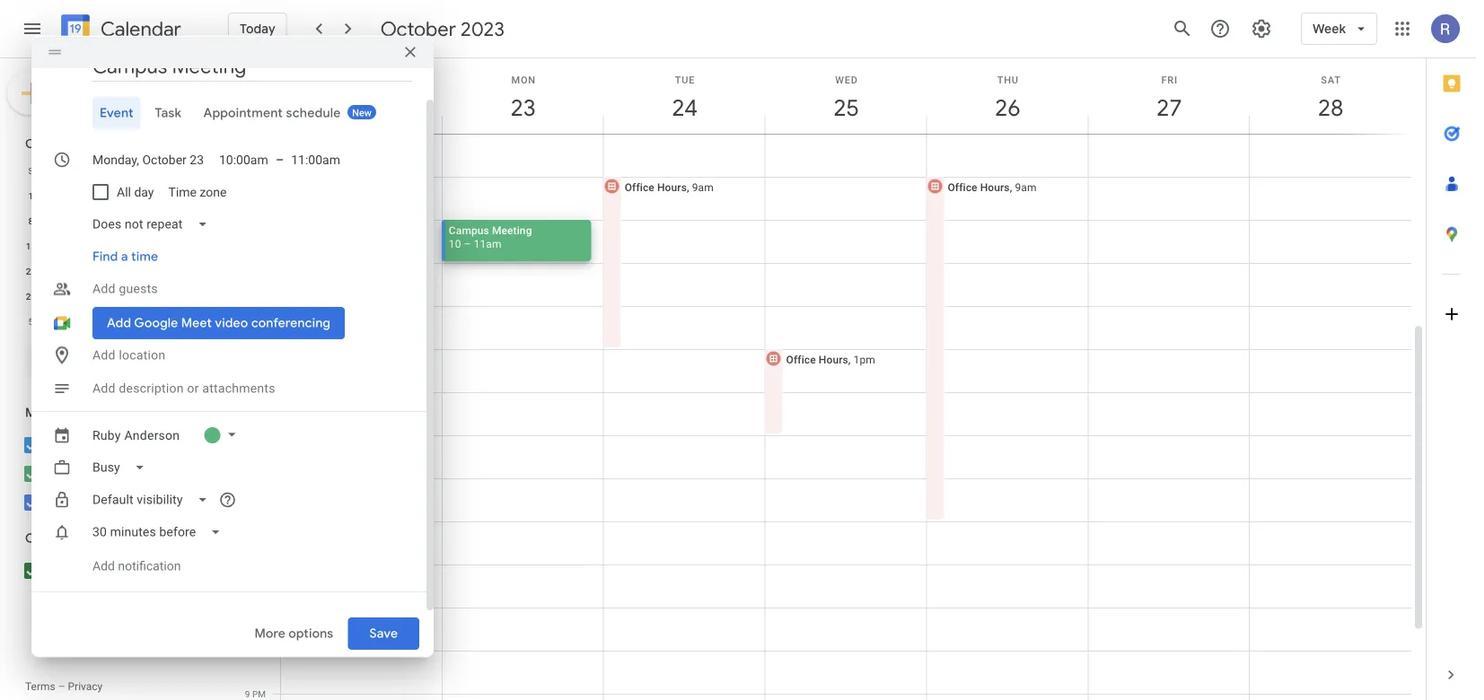 Task type: locate. For each thing, give the bounding box(es) containing it.
9 inside grid
[[245, 689, 250, 700]]

4 pm from the top
[[252, 646, 266, 657]]

1 horizontal spatial 10
[[449, 238, 461, 250]]

9am down 24 link
[[692, 181, 714, 194]]

a
[[121, 249, 128, 265]]

add guests button
[[85, 273, 412, 305]]

8 for november 8 element
[[111, 316, 116, 327]]

2
[[139, 291, 144, 302], [245, 387, 250, 398]]

7
[[194, 190, 199, 201], [83, 316, 89, 327]]

pm up 9 pm
[[252, 646, 266, 657]]

0 horizontal spatial s
[[28, 165, 34, 176]]

11 element
[[103, 210, 124, 232]]

ruby
[[93, 428, 121, 443], [50, 438, 78, 453]]

3 row from the top
[[17, 208, 210, 234]]

12 inside october 2023 grid
[[136, 216, 146, 226]]

s
[[28, 165, 34, 176], [194, 165, 199, 176]]

0 vertical spatial october 2023
[[381, 16, 505, 41]]

2023 up tuesday column header
[[79, 136, 109, 152]]

0 horizontal spatial tab list
[[46, 97, 412, 129]]

1 horizontal spatial 6
[[166, 190, 171, 201]]

5 down "29" element in the left of the page
[[28, 316, 33, 327]]

2 pm from the top
[[252, 344, 266, 355]]

time zone
[[168, 185, 227, 200]]

1 vertical spatial calendars
[[64, 531, 123, 547]]

grid containing 23
[[230, 58, 1427, 701]]

, down 26 link at the right
[[1010, 181, 1013, 194]]

row group
[[17, 183, 210, 334]]

9 for 9 pm
[[245, 689, 250, 700]]

hours
[[658, 181, 687, 194], [981, 181, 1010, 194], [819, 353, 849, 366]]

5 row from the top
[[17, 259, 210, 284]]

hours down the 24
[[658, 181, 687, 194]]

october up sun column header
[[381, 16, 456, 41]]

6 right day
[[166, 190, 171, 201]]

8 up 9 pm
[[245, 646, 250, 657]]

1 horizontal spatial october
[[381, 16, 456, 41]]

1
[[28, 190, 33, 201], [111, 291, 116, 302], [245, 344, 250, 355]]

pm for 1 pm
[[252, 344, 266, 355]]

sun
[[352, 74, 373, 85]]

1 horizontal spatial hours
[[819, 353, 849, 366]]

31 element
[[75, 286, 97, 307]]

0 horizontal spatial office hours , 9am
[[625, 181, 714, 194]]

2 horizontal spatial 8
[[245, 646, 250, 657]]

1 horizontal spatial 1
[[111, 291, 116, 302]]

0 horizontal spatial 6
[[56, 316, 61, 327]]

23 link
[[503, 87, 544, 128]]

18
[[109, 241, 119, 252]]

0 horizontal spatial 9
[[139, 316, 144, 327]]

7 down 31 element
[[83, 316, 89, 327]]

7 left zone
[[194, 190, 199, 201]]

settings menu image
[[1251, 18, 1273, 40]]

11
[[109, 216, 119, 226], [191, 316, 202, 327]]

row containing 8
[[17, 208, 210, 234]]

new element
[[348, 105, 376, 119]]

1 vertical spatial 6
[[56, 316, 61, 327]]

26 inside october 2023 grid
[[136, 266, 146, 277]]

0 vertical spatial 8
[[28, 216, 33, 226]]

0 horizontal spatial 2
[[139, 291, 144, 302]]

1 horizontal spatial 12
[[240, 301, 250, 312]]

10 element
[[75, 210, 97, 232]]

1 vertical spatial 2
[[245, 387, 250, 398]]

15 element
[[20, 235, 42, 257]]

– right start time text field
[[276, 152, 284, 167]]

2 horizontal spatial –
[[464, 238, 471, 250]]

5 right all
[[139, 190, 144, 201]]

1 up 15 element
[[28, 190, 33, 201]]

8 down november 1 element
[[111, 316, 116, 327]]

october up m
[[25, 136, 76, 152]]

12 up 1 pm
[[240, 301, 250, 312]]

1 up attachments
[[245, 344, 250, 355]]

9am down 26 link at the right
[[1016, 181, 1037, 194]]

9 for 9
[[139, 316, 144, 327]]

hours left 1pm
[[819, 353, 849, 366]]

4 row from the top
[[17, 234, 210, 259]]

4 add from the top
[[93, 559, 115, 574]]

1 horizontal spatial office hours , 9am
[[948, 181, 1037, 194]]

1 down 25 element
[[111, 291, 116, 302]]

9 inside october 2023 grid
[[139, 316, 144, 327]]

add
[[93, 282, 116, 296], [93, 348, 116, 363], [93, 381, 116, 396], [93, 559, 115, 574]]

4
[[111, 190, 116, 201], [194, 291, 199, 302]]

4 left all
[[111, 190, 116, 201]]

– down campus
[[464, 238, 471, 250]]

0 vertical spatial 1
[[28, 190, 33, 201]]

0 horizontal spatial 5
[[28, 316, 33, 327]]

2 vertical spatial 8
[[245, 646, 250, 657]]

17 element
[[75, 235, 97, 257]]

0 horizontal spatial 7
[[83, 316, 89, 327]]

office
[[625, 181, 655, 194], [948, 181, 978, 194], [787, 353, 816, 366]]

25 inside wed 25
[[833, 93, 858, 123]]

10 down campus
[[449, 238, 461, 250]]

today
[[240, 21, 276, 37]]

1 horizontal spatial 25
[[833, 93, 858, 123]]

2 horizontal spatial 1
[[245, 344, 250, 355]]

0 vertical spatial 25
[[833, 93, 858, 123]]

0 vertical spatial 26
[[994, 93, 1020, 123]]

1 horizontal spatial 4
[[194, 291, 199, 302]]

25 down "find"
[[109, 266, 119, 277]]

anderson
[[124, 428, 180, 443], [81, 438, 135, 453]]

, down 24 link
[[687, 181, 690, 194]]

add down the other calendars dropdown button
[[93, 559, 115, 574]]

0 vertical spatial october
[[381, 16, 456, 41]]

1 vertical spatial 12
[[240, 301, 250, 312]]

29
[[26, 291, 36, 302]]

november 11 element
[[186, 311, 207, 332]]

appointment schedule
[[203, 105, 341, 121]]

0 vertical spatial 10
[[449, 238, 461, 250]]

11 down november 4 element
[[191, 316, 202, 327]]

calendars right my
[[47, 405, 105, 421]]

0 horizontal spatial 11
[[109, 216, 119, 226]]

united
[[115, 564, 151, 579]]

friday column header
[[155, 158, 183, 183]]

1 pm from the top
[[252, 301, 266, 312]]

2023
[[461, 16, 505, 41], [79, 136, 109, 152]]

1 inside november 1 element
[[111, 291, 116, 302]]

2 vertical spatial 1
[[245, 344, 250, 355]]

6
[[166, 190, 171, 201], [56, 316, 61, 327]]

8 up 15 element
[[28, 216, 33, 226]]

19
[[136, 241, 146, 252]]

1 vertical spatial 8
[[111, 316, 116, 327]]

1 horizontal spatial 2
[[245, 387, 250, 398]]

hours down 26 link at the right
[[981, 181, 1010, 194]]

0 horizontal spatial 2023
[[79, 136, 109, 152]]

9
[[139, 316, 144, 327], [245, 689, 250, 700]]

25 down the wed in the right top of the page
[[833, 93, 858, 123]]

0 vertical spatial 4
[[111, 190, 116, 201]]

row containing 1
[[17, 183, 210, 208]]

calendars inside dropdown button
[[64, 531, 123, 547]]

1 horizontal spatial 11
[[191, 316, 202, 327]]

0 horizontal spatial 1
[[28, 190, 33, 201]]

0 horizontal spatial ruby
[[50, 438, 78, 453]]

26
[[994, 93, 1020, 123], [136, 266, 146, 277]]

task button
[[148, 97, 189, 129]]

12 inside grid
[[240, 301, 250, 312]]

0 horizontal spatial 9am
[[692, 181, 714, 194]]

26 link
[[988, 87, 1029, 128]]

s left m
[[28, 165, 34, 176]]

0 vertical spatial 2023
[[461, 16, 505, 41]]

5
[[139, 190, 144, 201], [28, 316, 33, 327]]

0 vertical spatial 9
[[139, 316, 144, 327]]

0 horizontal spatial october
[[25, 136, 76, 152]]

week
[[1313, 21, 1347, 37]]

sat 28
[[1317, 74, 1343, 123]]

1 inside grid
[[245, 344, 250, 355]]

new
[[352, 107, 372, 118]]

5 pm from the top
[[252, 689, 266, 700]]

0 horizontal spatial 25
[[109, 266, 119, 277]]

1 vertical spatial 11
[[191, 316, 202, 327]]

ruby anderson
[[93, 428, 180, 443], [50, 438, 135, 453]]

2 down 1 pm
[[245, 387, 250, 398]]

my
[[25, 405, 43, 421]]

ruby anderson inside "my calendars" list
[[50, 438, 135, 453]]

12 up 19
[[136, 216, 146, 226]]

11 up 18
[[109, 216, 119, 226]]

7 row from the top
[[17, 309, 210, 334]]

Start date text field
[[93, 149, 205, 171]]

1 vertical spatial 26
[[136, 266, 146, 277]]

add inside "button"
[[93, 559, 115, 574]]

task
[[155, 105, 182, 121]]

2 for 2 pm
[[245, 387, 250, 398]]

0 horizontal spatial hours
[[658, 181, 687, 194]]

row group containing 1
[[17, 183, 210, 334]]

13 element
[[158, 210, 180, 232]]

End time text field
[[291, 149, 341, 171]]

1 vertical spatial october
[[25, 136, 76, 152]]

1 horizontal spatial tab list
[[1427, 58, 1477, 650]]

ruby anderson up birthdays
[[50, 438, 135, 453]]

1 vertical spatial 4
[[194, 291, 199, 302]]

11 inside november 11 element
[[191, 316, 202, 327]]

3 add from the top
[[93, 381, 116, 396]]

0 vertical spatial calendars
[[47, 405, 105, 421]]

0 vertical spatial 2
[[139, 291, 144, 302]]

23 element
[[48, 261, 69, 282]]

8 inside grid
[[245, 646, 250, 657]]

1 horizontal spatial 9am
[[1016, 181, 1037, 194]]

0 vertical spatial 5
[[139, 190, 144, 201]]

1pm
[[854, 353, 876, 366]]

pm
[[252, 301, 266, 312], [252, 344, 266, 355], [252, 387, 266, 398], [252, 646, 266, 657], [252, 689, 266, 700]]

other calendars
[[25, 531, 123, 547]]

1 row from the top
[[17, 158, 210, 183]]

ruby down my calendars dropdown button
[[93, 428, 121, 443]]

add right 31
[[93, 282, 116, 296]]

6 inside "element"
[[56, 316, 61, 327]]

2 s from the left
[[194, 165, 199, 176]]

25 cell
[[100, 259, 127, 284]]

calendars inside dropdown button
[[47, 405, 105, 421]]

office hours , 9am down the 24
[[625, 181, 714, 194]]

1 vertical spatial 10
[[164, 316, 174, 327]]

1 vertical spatial –
[[464, 238, 471, 250]]

2 add from the top
[[93, 348, 116, 363]]

add up my calendars dropdown button
[[93, 381, 116, 396]]

1 horizontal spatial 8
[[111, 316, 116, 327]]

0 vertical spatial 12
[[136, 216, 146, 226]]

guests
[[119, 282, 158, 296]]

1 horizontal spatial 26
[[994, 93, 1020, 123]]

calendars up in on the left
[[64, 531, 123, 547]]

– right terms link
[[58, 681, 65, 694]]

None field
[[85, 208, 222, 241], [85, 452, 160, 484], [85, 484, 222, 516], [85, 516, 236, 549], [85, 208, 222, 241], [85, 452, 160, 484], [85, 484, 222, 516], [85, 516, 236, 549]]

11 inside 11 element
[[109, 216, 119, 226]]

1 add from the top
[[93, 282, 116, 296]]

1 vertical spatial october 2023
[[25, 136, 109, 152]]

states
[[154, 564, 190, 579]]

0 horizontal spatial 8
[[28, 216, 33, 226]]

8 inside november 8 element
[[111, 316, 116, 327]]

pm down 1 pm
[[252, 387, 266, 398]]

1 horizontal spatial october 2023
[[381, 16, 505, 41]]

, left 1pm
[[849, 353, 851, 366]]

1 s from the left
[[28, 165, 34, 176]]

4 up november 11 element
[[194, 291, 199, 302]]

pm up 1 pm
[[252, 301, 266, 312]]

1 horizontal spatial 5
[[139, 190, 144, 201]]

tab list containing event
[[46, 97, 412, 129]]

1 horizontal spatial s
[[194, 165, 199, 176]]

12 element
[[130, 210, 152, 232]]

1 vertical spatial 9
[[245, 689, 250, 700]]

26 element
[[130, 261, 152, 282]]

0 horizontal spatial 12
[[136, 216, 146, 226]]

s up the time zone
[[194, 165, 199, 176]]

26 down thu
[[994, 93, 1020, 123]]

zone
[[200, 185, 227, 200]]

my calendars button
[[4, 399, 223, 428]]

11 for november 11 element
[[191, 316, 202, 327]]

05
[[256, 119, 266, 130]]

gmt-05
[[235, 119, 266, 130]]

october
[[381, 16, 456, 41], [25, 136, 76, 152]]

wednesday column header
[[100, 158, 127, 183]]

26 down time
[[136, 266, 146, 277]]

10 inside campus meeting 10 – 11am
[[449, 238, 461, 250]]

9am
[[692, 181, 714, 194], [1016, 181, 1037, 194]]

add notification button
[[85, 545, 188, 588]]

pm for 12 pm
[[252, 301, 266, 312]]

tab list
[[1427, 58, 1477, 650], [46, 97, 412, 129]]

add location
[[93, 348, 166, 363]]

event
[[100, 105, 134, 121]]

0 horizontal spatial 10
[[164, 316, 174, 327]]

terms
[[25, 681, 55, 694]]

2023 up 23 column header on the left of page
[[461, 16, 505, 41]]

None search field
[[0, 338, 223, 377]]

1 vertical spatial 1
[[111, 291, 116, 302]]

ruby anderson down my calendars dropdown button
[[93, 428, 180, 443]]

3 pm from the top
[[252, 387, 266, 398]]

add down november 8 element
[[93, 348, 116, 363]]

0 horizontal spatial 26
[[136, 266, 146, 277]]

office hours , 9am down 26 link at the right
[[948, 181, 1037, 194]]

november 2 element
[[130, 286, 152, 307]]

time
[[168, 185, 197, 200]]

appointment
[[203, 105, 283, 121]]

pm up 2 pm
[[252, 344, 266, 355]]

9 down 8 pm
[[245, 689, 250, 700]]

0 vertical spatial 7
[[194, 190, 199, 201]]

2 vertical spatial –
[[58, 681, 65, 694]]

12 pm
[[240, 301, 266, 312]]

row
[[17, 158, 210, 183], [17, 183, 210, 208], [17, 208, 210, 234], [17, 234, 210, 259], [17, 259, 210, 284], [17, 284, 210, 309], [17, 309, 210, 334]]

2 up november 9 element
[[139, 291, 144, 302]]

26 inside column header
[[994, 93, 1020, 123]]

pm down 8 pm
[[252, 689, 266, 700]]

sun column header
[[280, 58, 443, 134]]

Add title text field
[[93, 53, 412, 80]]

add for add guests
[[93, 282, 116, 296]]

ruby up birthdays
[[50, 438, 78, 453]]

0 vertical spatial –
[[276, 152, 284, 167]]

8 for 8 pm
[[245, 646, 250, 657]]

13
[[164, 216, 174, 226]]

1 horizontal spatial 9
[[245, 689, 250, 700]]

grid
[[230, 58, 1427, 701]]

6 down '30' element
[[56, 316, 61, 327]]

1 horizontal spatial 7
[[194, 190, 199, 201]]

25
[[833, 93, 858, 123], [109, 266, 119, 277]]

2 row from the top
[[17, 183, 210, 208]]

10
[[449, 238, 461, 250], [164, 316, 174, 327]]

0 vertical spatial 11
[[109, 216, 119, 226]]

add inside dropdown button
[[93, 282, 116, 296]]

1 vertical spatial 25
[[109, 266, 119, 277]]

2 horizontal spatial office
[[948, 181, 978, 194]]

6 row from the top
[[17, 284, 210, 309]]

10 down november 3 element
[[164, 316, 174, 327]]

9 down november 2 element
[[139, 316, 144, 327]]



Task type: describe. For each thing, give the bounding box(es) containing it.
november 8 element
[[103, 311, 124, 332]]

1 office hours , 9am from the left
[[625, 181, 714, 194]]

privacy
[[68, 681, 103, 694]]

row containing 29
[[17, 284, 210, 309]]

1 horizontal spatial ,
[[849, 353, 851, 366]]

27 element
[[158, 261, 180, 282]]

find a time button
[[85, 241, 166, 273]]

meeting
[[492, 224, 532, 237]]

tue 24
[[671, 74, 697, 123]]

row containing 5
[[17, 309, 210, 334]]

privacy link
[[68, 681, 103, 694]]

terms – privacy
[[25, 681, 103, 694]]

time zone button
[[161, 176, 234, 208]]

november 1 element
[[103, 286, 124, 307]]

november 6 element
[[48, 311, 69, 332]]

wed 25
[[833, 74, 858, 123]]

19 cell
[[127, 234, 155, 259]]

other calendars button
[[4, 525, 223, 553]]

29 element
[[20, 286, 42, 307]]

november 10 element
[[158, 311, 180, 332]]

calendars for other calendars
[[64, 531, 123, 547]]

my calendars
[[25, 405, 105, 421]]

birthdays
[[50, 467, 103, 482]]

campus meeting 10 – 11am
[[449, 224, 532, 250]]

28
[[1317, 93, 1343, 123]]

fri
[[1162, 74, 1178, 85]]

28 column header
[[1250, 58, 1412, 134]]

tasks
[[50, 495, 83, 510]]

fri 27
[[1156, 74, 1182, 123]]

m
[[55, 165, 62, 176]]

thu
[[998, 74, 1019, 85]]

anderson inside "my calendars" list
[[81, 438, 135, 453]]

event button
[[93, 97, 141, 129]]

mon
[[512, 74, 536, 85]]

2 for 2
[[139, 291, 144, 302]]

add for add location
[[93, 348, 116, 363]]

main drawer image
[[22, 18, 43, 40]]

find a time
[[93, 249, 158, 265]]

25 element
[[103, 261, 124, 282]]

thursday column header
[[127, 158, 155, 183]]

all
[[117, 185, 131, 200]]

23 column header
[[442, 58, 604, 134]]

week button
[[1302, 7, 1378, 50]]

1 horizontal spatial 2023
[[461, 16, 505, 41]]

gmt-
[[235, 119, 256, 130]]

27
[[1156, 93, 1182, 123]]

18 element
[[103, 235, 124, 257]]

add description or attachments
[[93, 381, 276, 396]]

24
[[671, 93, 697, 123]]

22 element
[[20, 261, 42, 282]]

25 column header
[[765, 58, 927, 134]]

1 vertical spatial 2023
[[79, 136, 109, 152]]

27 link
[[1149, 87, 1190, 128]]

22
[[26, 266, 36, 277]]

1 horizontal spatial office
[[787, 353, 816, 366]]

– inside campus meeting 10 – 11am
[[464, 238, 471, 250]]

26 column header
[[927, 58, 1089, 134]]

november 4 element
[[186, 286, 207, 307]]

25 link
[[826, 87, 867, 128]]

30
[[53, 291, 64, 302]]

mon 23
[[510, 74, 536, 123]]

october 2023 grid
[[17, 158, 210, 334]]

my calendars list
[[4, 431, 223, 517]]

0 horizontal spatial –
[[58, 681, 65, 694]]

1 vertical spatial 5
[[28, 316, 33, 327]]

notification
[[118, 559, 181, 574]]

calendars for my calendars
[[47, 405, 105, 421]]

31
[[81, 291, 91, 302]]

Start time text field
[[219, 149, 269, 171]]

add for add description or attachments
[[93, 381, 116, 396]]

11am
[[474, 238, 502, 250]]

t
[[138, 165, 144, 176]]

w
[[110, 165, 118, 176]]

10 inside row group
[[164, 316, 174, 327]]

ruby inside "my calendars" list
[[50, 438, 78, 453]]

pm for 8 pm
[[252, 646, 266, 657]]

schedule
[[286, 105, 341, 121]]

12 for 12
[[136, 216, 146, 226]]

1 9am from the left
[[692, 181, 714, 194]]

office hours , 1pm
[[787, 353, 876, 366]]

tuesday column header
[[72, 158, 100, 183]]

terms link
[[25, 681, 55, 694]]

today button
[[228, 7, 287, 50]]

holidays in united states
[[50, 564, 190, 579]]

location
[[119, 348, 166, 363]]

2 pm
[[245, 387, 266, 398]]

add guests
[[93, 282, 158, 296]]

sat
[[1322, 74, 1342, 85]]

1 pm
[[245, 344, 266, 355]]

27 column header
[[1088, 58, 1251, 134]]

1 for 1 pm
[[245, 344, 250, 355]]

12 for 12 pm
[[240, 301, 250, 312]]

holidays
[[50, 564, 99, 579]]

1 vertical spatial 7
[[83, 316, 89, 327]]

0 vertical spatial 6
[[166, 190, 171, 201]]

24 link
[[664, 87, 706, 128]]

1 horizontal spatial –
[[276, 152, 284, 167]]

20 element
[[158, 235, 180, 257]]

14 element
[[186, 210, 207, 232]]

row containing s
[[17, 158, 210, 183]]

3
[[166, 291, 171, 302]]

november 3 element
[[158, 286, 180, 307]]

calendar element
[[57, 11, 181, 50]]

pm for 2 pm
[[252, 387, 266, 398]]

calendar
[[101, 17, 181, 42]]

time
[[131, 249, 158, 265]]

2 horizontal spatial ,
[[1010, 181, 1013, 194]]

0 horizontal spatial ,
[[687, 181, 690, 194]]

23
[[510, 93, 535, 123]]

19, today element
[[130, 235, 152, 257]]

november 5 element
[[20, 311, 42, 332]]

november 7 element
[[75, 311, 97, 332]]

14
[[191, 216, 202, 226]]

or
[[187, 381, 199, 396]]

row containing 22
[[17, 259, 210, 284]]

30 element
[[48, 286, 69, 307]]

add notification
[[93, 559, 181, 574]]

pm for 9 pm
[[252, 689, 266, 700]]

1 for november 1 element
[[111, 291, 116, 302]]

0 horizontal spatial october 2023
[[25, 136, 109, 152]]

24 column header
[[603, 58, 766, 134]]

other
[[25, 531, 61, 547]]

2 office hours , 9am from the left
[[948, 181, 1037, 194]]

wed
[[836, 74, 858, 85]]

thu 26
[[994, 74, 1020, 123]]

24 element
[[75, 261, 97, 282]]

25 inside cell
[[109, 266, 119, 277]]

november 9 element
[[130, 311, 152, 332]]

to element
[[276, 152, 284, 167]]

all day
[[117, 185, 154, 200]]

8 pm
[[245, 646, 266, 657]]

2 9am from the left
[[1016, 181, 1037, 194]]

15
[[26, 241, 36, 252]]

0 horizontal spatial office
[[625, 181, 655, 194]]

3 element
[[75, 185, 97, 207]]

add for add notification
[[93, 559, 115, 574]]

find
[[93, 249, 118, 265]]

calendar heading
[[97, 17, 181, 42]]

tue
[[675, 74, 696, 85]]

1 horizontal spatial ruby
[[93, 428, 121, 443]]

attachments
[[202, 381, 276, 396]]

in
[[102, 564, 112, 579]]

9 pm
[[245, 689, 266, 700]]

day
[[134, 185, 154, 200]]

0 horizontal spatial 4
[[111, 190, 116, 201]]

28 link
[[1311, 87, 1352, 128]]

campus
[[449, 224, 489, 237]]

2 horizontal spatial hours
[[981, 181, 1010, 194]]

description
[[119, 381, 184, 396]]

row containing 15
[[17, 234, 210, 259]]

11 for 11 element
[[109, 216, 119, 226]]



Task type: vqa. For each thing, say whether or not it's contained in the screenshot.


